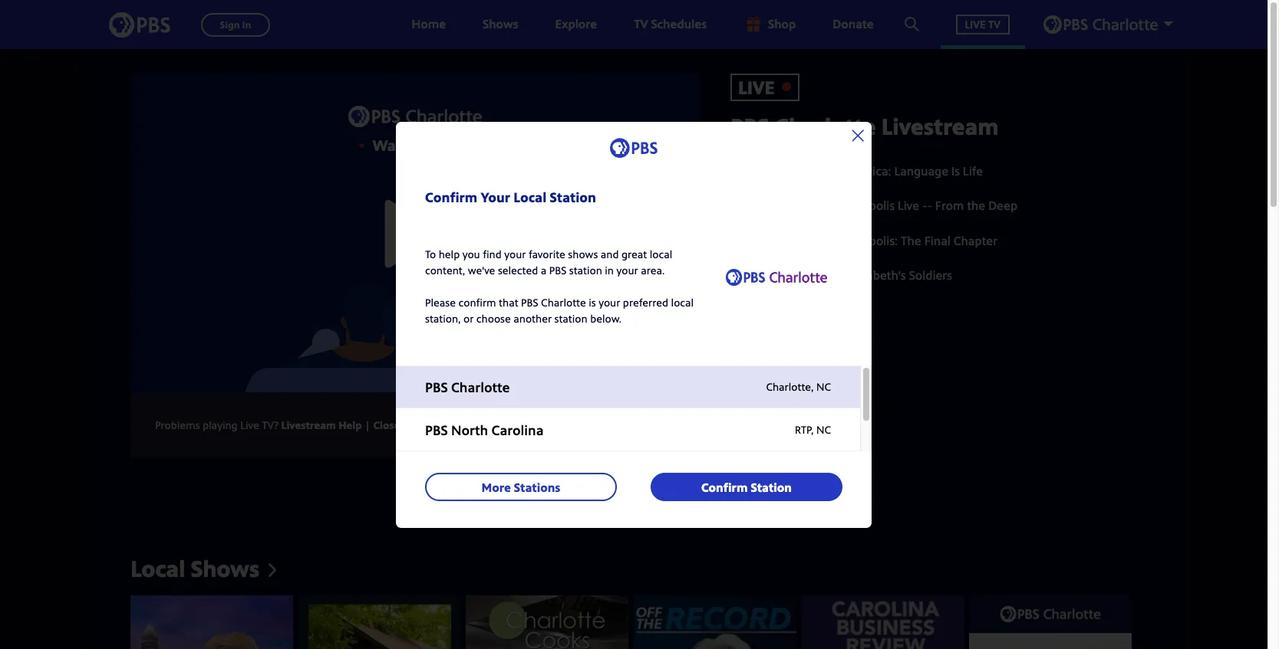 Task type: describe. For each thing, give the bounding box(es) containing it.
live for problems playing live tv? livestream help | closed captioning
[[240, 418, 259, 433]]

charlotte, nc
[[766, 380, 831, 395]]

charlotte,
[[766, 380, 814, 395]]

0 vertical spatial livestream
[[882, 111, 999, 142]]

you
[[462, 247, 480, 262]]

confirm for confirm your local station
[[425, 188, 477, 206]]

2 - from the left
[[927, 197, 932, 214]]

local inside to help you find your favorite shows and great local content, we've selected a pbs station in your area.
[[650, 247, 672, 262]]

rtp,
[[795, 423, 814, 437]]

preferred
[[623, 296, 668, 310]]

another
[[514, 312, 552, 326]]

is
[[589, 296, 596, 310]]

is
[[952, 163, 960, 180]]

see full schedule link
[[731, 355, 1137, 372]]

pbs for pbs charlotte
[[425, 378, 448, 397]]

pbs for pbs north carolina
[[425, 421, 448, 439]]

finding
[[804, 267, 845, 284]]

confirm your local station dialog
[[396, 122, 872, 528]]

local inside is your preferred local station, or choose another station below.
[[671, 296, 694, 310]]

1 vertical spatial charlotte
[[541, 296, 586, 310]]

to help you find your favorite shows and great local content, we've selected a pbs station in your area.
[[425, 247, 672, 278]]

schedule
[[777, 355, 828, 372]]

see
[[731, 355, 751, 372]]

uss indianapolis: the final chapter
[[804, 232, 998, 249]]

deep
[[989, 197, 1018, 214]]

language
[[894, 163, 949, 180]]

problems playing live tv? livestream help | closed captioning
[[155, 418, 464, 433]]

document containing pbs charlotte
[[396, 210, 872, 528]]

confirm station button
[[651, 474, 843, 502]]

indianapolis:
[[828, 232, 898, 249]]

and
[[601, 247, 619, 262]]

0 vertical spatial your
[[504, 247, 526, 262]]

full
[[753, 355, 774, 372]]

finding elizabeth's soldiers
[[804, 267, 952, 284]]

below.
[[590, 312, 622, 326]]

station inside is your preferred local station, or choose another station below.
[[554, 312, 588, 326]]

pbs for pbs charlotte livestream
[[731, 111, 769, 142]]

the
[[967, 197, 985, 214]]

pm
[[757, 267, 775, 284]]

rtp, nc
[[795, 423, 831, 437]]

america:
[[843, 163, 891, 180]]

tv?
[[262, 418, 279, 433]]

uss for uss indianapolis live -- from the deep
[[804, 197, 825, 214]]

more stations
[[482, 479, 561, 496]]

content,
[[425, 263, 465, 278]]

pbs image
[[109, 7, 170, 42]]

final
[[924, 232, 951, 249]]

closed captioning link
[[373, 418, 464, 433]]

help
[[439, 247, 460, 262]]

station inside to help you find your favorite shows and great local content, we've selected a pbs station in your area.
[[569, 263, 602, 278]]

to
[[425, 247, 436, 262]]

shows
[[568, 247, 598, 262]]

|
[[365, 418, 371, 433]]

confirm for confirm station
[[701, 479, 748, 496]]

the
[[901, 232, 921, 249]]

pbs charlotte
[[425, 378, 510, 397]]

please confirm that pbs charlotte
[[425, 296, 586, 310]]

problems
[[155, 418, 200, 433]]

is your preferred local station, or choose another station below.
[[425, 296, 694, 326]]

1 - from the left
[[922, 197, 927, 214]]

we've
[[468, 263, 495, 278]]

live for uss indianapolis live -- from the deep
[[898, 197, 919, 214]]

share:
[[545, 417, 580, 434]]

confirm
[[459, 296, 496, 310]]



Task type: vqa. For each thing, say whether or not it's contained in the screenshot.
rightmost Live
yes



Task type: locate. For each thing, give the bounding box(es) containing it.
more stations button
[[425, 474, 617, 502]]

local
[[650, 247, 672, 262], [671, 296, 694, 310]]

station down 'shows'
[[569, 263, 602, 278]]

stations
[[514, 479, 561, 496]]

station inside button
[[751, 479, 792, 496]]

playing
[[203, 418, 238, 433]]

pbs inside to help you find your favorite shows and great local content, we've selected a pbs station in your area.
[[549, 263, 567, 278]]

station,
[[425, 312, 461, 326]]

captioning
[[409, 418, 464, 433]]

charlotte for pbs charlotte livestream
[[775, 111, 876, 142]]

2 nc from the top
[[816, 423, 831, 437]]

find
[[483, 247, 502, 262]]

selected
[[498, 263, 538, 278]]

indianapolis
[[828, 197, 895, 214]]

station
[[569, 263, 602, 278], [554, 312, 588, 326]]

nc
[[816, 380, 831, 395], [816, 423, 831, 437]]

0 vertical spatial station
[[569, 263, 602, 278]]

0 vertical spatial live
[[738, 74, 775, 100]]

station left "below."
[[554, 312, 588, 326]]

1 horizontal spatial local
[[514, 188, 547, 206]]

pbs north carolina
[[425, 421, 544, 439]]

-
[[922, 197, 927, 214], [927, 197, 932, 214]]

local right the preferred
[[671, 296, 694, 310]]

1 horizontal spatial confirm
[[701, 479, 748, 496]]

more
[[482, 479, 511, 496]]

north
[[451, 421, 488, 439]]

1 horizontal spatial station
[[751, 479, 792, 496]]

your
[[504, 247, 526, 262], [617, 263, 638, 278], [599, 296, 620, 310]]

closed
[[373, 418, 406, 433]]

confirm station
[[701, 479, 792, 496]]

0 vertical spatial nc
[[816, 380, 831, 395]]

1 vertical spatial uss
[[804, 232, 825, 249]]

shows
[[191, 553, 259, 584]]

see full schedule
[[731, 355, 828, 372]]

your down great
[[617, 263, 638, 278]]

1 vertical spatial local
[[671, 296, 694, 310]]

2 vertical spatial charlotte
[[451, 378, 510, 397]]

pbs
[[731, 111, 769, 142], [549, 263, 567, 278], [521, 296, 538, 310], [425, 378, 448, 397], [425, 421, 448, 439]]

livestream help link
[[281, 418, 362, 433]]

0 horizontal spatial confirm
[[425, 188, 477, 206]]

charlotte up the "pbs north carolina"
[[451, 378, 510, 397]]

0 vertical spatial local
[[514, 188, 547, 206]]

from
[[935, 197, 964, 214]]

local
[[514, 188, 547, 206], [130, 553, 185, 584]]

uss up the finding
[[804, 232, 825, 249]]

0 vertical spatial uss
[[804, 197, 825, 214]]

elizabeth's
[[848, 267, 906, 284]]

confirm inside button
[[701, 479, 748, 496]]

area.
[[641, 263, 665, 278]]

local shows link
[[130, 553, 276, 584]]

uss indianapolis live -- from the deep
[[804, 197, 1018, 214]]

1 vertical spatial live
[[898, 197, 919, 214]]

local up area.
[[650, 247, 672, 262]]

0 horizontal spatial charlotte
[[451, 378, 510, 397]]

nc for pbs north carolina
[[816, 423, 831, 437]]

0 vertical spatial station
[[550, 188, 596, 206]]

life
[[963, 163, 983, 180]]

nc down schedule
[[816, 380, 831, 395]]

0 vertical spatial charlotte
[[775, 111, 876, 142]]

native america: language is life
[[804, 163, 983, 180]]

that
[[499, 296, 518, 310]]

chapter
[[954, 232, 998, 249]]

your up selected
[[504, 247, 526, 262]]

0 horizontal spatial local
[[130, 553, 185, 584]]

1 vertical spatial local
[[130, 553, 185, 584]]

your
[[481, 188, 510, 206]]

local inside confirm your local station dialog
[[514, 188, 547, 206]]

5:30
[[731, 267, 754, 284]]

please
[[425, 296, 456, 310]]

your up "below."
[[599, 296, 620, 310]]

native
[[804, 163, 840, 180]]

1 vertical spatial confirm
[[701, 479, 748, 496]]

in
[[605, 263, 614, 278]]

1 vertical spatial station
[[751, 479, 792, 496]]

charlotte
[[775, 111, 876, 142], [541, 296, 586, 310], [451, 378, 510, 397]]

2 vertical spatial your
[[599, 296, 620, 310]]

confirm your local station
[[425, 188, 596, 206]]

favorite
[[529, 247, 565, 262]]

charlotte up native
[[775, 111, 876, 142]]

0 horizontal spatial live
[[240, 418, 259, 433]]

0 vertical spatial confirm
[[425, 188, 477, 206]]

1 uss from the top
[[804, 197, 825, 214]]

1 vertical spatial your
[[617, 263, 638, 278]]

5:30 pm
[[731, 267, 775, 284]]

local right your
[[514, 188, 547, 206]]

pbs charlotte livestream
[[731, 111, 999, 142]]

1 vertical spatial station
[[554, 312, 588, 326]]

1 horizontal spatial live
[[738, 74, 775, 100]]

1 horizontal spatial livestream
[[882, 111, 999, 142]]

0 horizontal spatial station
[[550, 188, 596, 206]]

live
[[738, 74, 775, 100], [898, 197, 919, 214], [240, 418, 259, 433]]

soldiers
[[909, 267, 952, 284]]

0 horizontal spatial livestream
[[281, 418, 336, 433]]

local shows
[[130, 553, 259, 584]]

or
[[463, 312, 474, 326]]

1 nc from the top
[[816, 380, 831, 395]]

pbs charlotte image
[[726, 270, 827, 286]]

confirm
[[425, 188, 477, 206], [701, 479, 748, 496]]

charlotte for pbs charlotte
[[451, 378, 510, 397]]

your inside is your preferred local station, or choose another station below.
[[599, 296, 620, 310]]

uss down native
[[804, 197, 825, 214]]

great
[[622, 247, 647, 262]]

nc right rtp,
[[816, 423, 831, 437]]

2 uss from the top
[[804, 232, 825, 249]]

livestream up is
[[882, 111, 999, 142]]

nc for pbs charlotte
[[816, 380, 831, 395]]

2 vertical spatial live
[[240, 418, 259, 433]]

help
[[339, 418, 362, 433]]

carolina
[[492, 421, 544, 439]]

uss
[[804, 197, 825, 214], [804, 232, 825, 249]]

livestream right tv?
[[281, 418, 336, 433]]

station
[[550, 188, 596, 206], [751, 479, 792, 496]]

1 vertical spatial nc
[[816, 423, 831, 437]]

local left shows
[[130, 553, 185, 584]]

charlotte left the is
[[541, 296, 586, 310]]

2 horizontal spatial live
[[898, 197, 919, 214]]

2 horizontal spatial charlotte
[[775, 111, 876, 142]]

1 vertical spatial livestream
[[281, 418, 336, 433]]

document
[[396, 210, 872, 528]]

choose
[[476, 312, 511, 326]]

1 horizontal spatial charlotte
[[541, 296, 586, 310]]

a
[[541, 263, 547, 278]]

uss for uss indianapolis: the final chapter
[[804, 232, 825, 249]]

livestream
[[882, 111, 999, 142], [281, 418, 336, 433]]

0 vertical spatial local
[[650, 247, 672, 262]]



